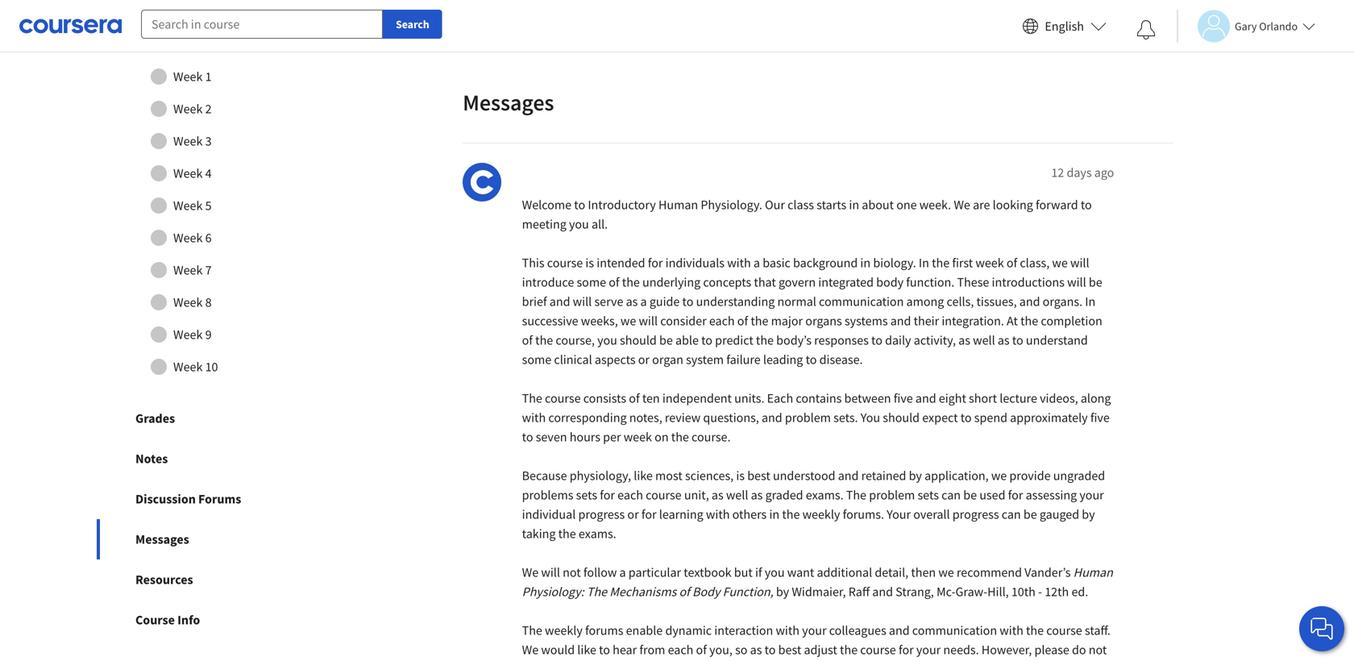 Task type: describe. For each thing, give the bounding box(es) containing it.
week for week 1
[[173, 69, 203, 85]]

this
[[522, 255, 545, 271]]

as up others
[[751, 487, 763, 503]]

follow
[[584, 565, 617, 581]]

of inside the weekly forums enable dynamic interaction with your colleagues and communication with the course staff. we would like to hear from each of you, so as to best adjust the course for your needs.  however, please do no
[[696, 642, 707, 658]]

interaction
[[715, 623, 774, 639]]

the inside the weekly forums enable dynamic interaction with your colleagues and communication with the course staff. we would like to hear from each of you, so as to best adjust the course for your needs.  however, please do no
[[522, 623, 543, 639]]

the up leading
[[756, 332, 774, 348]]

activity,
[[914, 332, 956, 348]]

human inside the 'welcome to introductory human physiology.  our class starts in about one week.  we are looking forward to meeting you all.'
[[659, 197, 699, 213]]

widmaier,
[[792, 584, 846, 600]]

function.
[[907, 274, 955, 290]]

each inside the weekly forums enable dynamic interaction with your colleagues and communication with the course staff. we would like to hear from each of you, so as to best adjust the course for your needs.  however, please do no
[[668, 642, 694, 658]]

all.
[[592, 216, 608, 232]]

basic
[[763, 255, 791, 271]]

with right the interaction
[[776, 623, 800, 639]]

because physiology, like most sciences, is best understood and retained by application, we provide ungraded problems sets for each course unit, as well as graded exams.  the problem sets can be used for assessing your individual progress or for learning with others in the weekly forums.  your overall progress can be gauged by taking the exams.
[[522, 468, 1106, 542]]

as down at
[[998, 332, 1010, 348]]

you inside this course is intended for individuals with a basic background in biology.  in the first week of class, we will introduce some of the underlying concepts that govern integrated body function.  these introductions will be brief and will serve as a guide to understanding normal communication among cells, tissues, and organs.  in successive weeks, we will consider each of the major organs systems and their integration.  at the completion of the course, you should be able to predict the body's responses to daily activity, as well as to understand some clinical aspects or organ system failure leading to disease.
[[598, 332, 618, 348]]

you,
[[710, 642, 733, 658]]

body
[[693, 584, 721, 600]]

week for week 6
[[173, 230, 203, 246]]

discussion forums
[[135, 491, 241, 507]]

for down physiology,
[[600, 487, 615, 503]]

per
[[603, 429, 621, 445]]

as right unit,
[[712, 487, 724, 503]]

and down each
[[762, 410, 783, 426]]

to down forums
[[599, 642, 610, 658]]

the weekly forums enable dynamic interaction with your colleagues and communication with the course staff. we would like to hear from each of you, so as to best adjust the course for your needs.  however, please do no
[[522, 623, 1111, 661]]

then
[[912, 565, 936, 581]]

12 days ago
[[1052, 165, 1115, 181]]

the down individual
[[559, 526, 576, 542]]

underlying
[[643, 274, 701, 290]]

others
[[733, 507, 767, 523]]

failure
[[727, 352, 761, 368]]

understand
[[1027, 332, 1089, 348]]

forums.
[[843, 507, 885, 523]]

week 2 link
[[112, 93, 314, 125]]

is inside this course is intended for individuals with a basic background in biology.  in the first week of class, we will introduce some of the underlying concepts that govern integrated body function.  these introductions will be brief and will serve as a guide to understanding normal communication among cells, tissues, and organs.  in successive weeks, we will consider each of the major organs systems and their integration.  at the completion of the course, you should be able to predict the body's responses to daily activity, as well as to understand some clinical aspects or organ system failure leading to disease.
[[586, 255, 594, 271]]

understanding
[[696, 294, 775, 310]]

but
[[734, 565, 753, 581]]

we down serve
[[621, 313, 636, 329]]

concepts
[[704, 274, 752, 290]]

Search in course text field
[[141, 10, 383, 39]]

to down at
[[1013, 332, 1024, 348]]

function,
[[723, 584, 774, 600]]

each
[[767, 390, 794, 407]]

of down successive
[[522, 332, 533, 348]]

week for week 10
[[173, 359, 203, 375]]

show notifications image
[[1137, 20, 1156, 40]]

by  widmaier, raff and strang, mc-graw-hill, 10th - 12th ed.
[[774, 584, 1089, 600]]

course inside this course is intended for individuals with a basic background in biology.  in the first week of class, we will introduce some of the underlying concepts that govern integrated body function.  these introductions will be brief and will serve as a guide to understanding normal communication among cells, tissues, and organs.  in successive weeks, we will consider each of the major organs systems and their integration.  at the completion of the course, you should be able to predict the body's responses to daily activity, as well as to understand some clinical aspects or organ system failure leading to disease.
[[547, 255, 583, 271]]

graded
[[766, 487, 804, 503]]

for inside the weekly forums enable dynamic interaction with your colleagues and communication with the course staff. we would like to hear from each of you, so as to best adjust the course for your needs.  however, please do no
[[899, 642, 914, 658]]

week 7
[[173, 262, 212, 278]]

ed.
[[1072, 584, 1089, 600]]

problem inside the course consists of ten independent units.  each contains between five and eight short lecture videos, along with corresponding notes, review questions, and problem sets.  you should expect to spend approximately five to seven hours per week on the course.
[[785, 410, 831, 426]]

week 10 link
[[112, 351, 314, 383]]

and down introductions
[[1020, 294, 1041, 310]]

class
[[788, 197, 814, 213]]

the left 'major' at the top of the page
[[751, 313, 769, 329]]

recommend
[[957, 565, 1023, 581]]

0 horizontal spatial a
[[620, 565, 626, 581]]

dynamic
[[666, 623, 712, 639]]

particular
[[629, 565, 682, 581]]

of left class,
[[1007, 255, 1018, 271]]

overall
[[914, 507, 950, 523]]

week for week 7
[[173, 262, 203, 278]]

week 9
[[173, 327, 212, 343]]

0 horizontal spatial some
[[522, 352, 552, 368]]

or inside the because physiology, like most sciences, is best understood and retained by application, we provide ungraded problems sets for each course unit, as well as graded exams.  the problem sets can be used for assessing your individual progress or for learning with others in the weekly forums.  your overall progress can be gauged by taking the exams.
[[628, 507, 639, 523]]

as down integration.
[[959, 332, 971, 348]]

we right class,
[[1053, 255, 1068, 271]]

1 horizontal spatial a
[[641, 294, 647, 310]]

1 vertical spatial exams.
[[579, 526, 617, 542]]

problem inside the because physiology, like most sciences, is best understood and retained by application, we provide ungraded problems sets for each course unit, as well as graded exams.  the problem sets can be used for assessing your individual progress or for learning with others in the weekly forums.  your overall progress can be gauged by taking the exams.
[[869, 487, 916, 503]]

the down 'graded'
[[783, 507, 800, 523]]

2 vertical spatial by
[[776, 584, 790, 600]]

their
[[914, 313, 940, 329]]

system
[[686, 352, 724, 368]]

and inside the because physiology, like most sciences, is best understood and retained by application, we provide ungraded problems sets for each course unit, as well as graded exams.  the problem sets can be used for assessing your individual progress or for learning with others in the weekly forums.  your overall progress can be gauged by taking the exams.
[[838, 468, 859, 484]]

individuals
[[666, 255, 725, 271]]

looking
[[993, 197, 1034, 213]]

disease.
[[820, 352, 863, 368]]

to right forward
[[1081, 197, 1093, 213]]

enable
[[626, 623, 663, 639]]

week for week 5
[[173, 198, 203, 214]]

gary orlando
[[1235, 19, 1298, 33]]

to right the welcome
[[574, 197, 586, 213]]

ago
[[1095, 165, 1115, 181]]

1
[[205, 69, 212, 85]]

is inside the because physiology, like most sciences, is best understood and retained by application, we provide ungraded problems sets for each course unit, as well as graded exams.  the problem sets can be used for assessing your individual progress or for learning with others in the weekly forums.  your overall progress can be gauged by taking the exams.
[[737, 468, 745, 484]]

ungraded
[[1054, 468, 1106, 484]]

0 vertical spatial can
[[942, 487, 961, 503]]

like inside the weekly forums enable dynamic interaction with your colleagues and communication with the course staff. we would like to hear from each of you, so as to best adjust the course for your needs.  however, please do no
[[578, 642, 597, 658]]

among
[[907, 294, 945, 310]]

like inside the because physiology, like most sciences, is best understood and retained by application, we provide ungraded problems sets for each course unit, as well as graded exams.  the problem sets can be used for assessing your individual progress or for learning with others in the weekly forums.  your overall progress can be gauged by taking the exams.
[[634, 468, 653, 484]]

0 vertical spatial five
[[894, 390, 913, 407]]

tissues,
[[977, 294, 1017, 310]]

welcome
[[522, 197, 572, 213]]

you inside the 'welcome to introductory human physiology.  our class starts in about one week.  we are looking forward to meeting you all.'
[[569, 216, 589, 232]]

notes
[[135, 451, 168, 467]]

please
[[1035, 642, 1070, 658]]

gauged
[[1040, 507, 1080, 523]]

the inside the because physiology, like most sciences, is best understood and retained by application, we provide ungraded problems sets for each course unit, as well as graded exams.  the problem sets can be used for assessing your individual progress or for learning with others in the weekly forums.  your overall progress can be gauged by taking the exams.
[[847, 487, 867, 503]]

human physiology: the mechanisms of body function,
[[522, 565, 1114, 600]]

starts
[[817, 197, 847, 213]]

course down colleagues
[[861, 642, 897, 658]]

introductory
[[588, 197, 656, 213]]

1 sets from the left
[[576, 487, 598, 503]]

be down assessing
[[1024, 507, 1038, 523]]

week 5
[[173, 198, 212, 214]]

10
[[205, 359, 218, 375]]

to down body's
[[806, 352, 817, 368]]

to left seven
[[522, 429, 533, 445]]

as right serve
[[626, 294, 638, 310]]

10th
[[1012, 584, 1036, 600]]

week for week 3
[[173, 133, 203, 149]]

independent
[[663, 390, 732, 407]]

and down detail,
[[873, 584, 894, 600]]

days
[[1067, 165, 1092, 181]]

of up serve
[[609, 274, 620, 290]]

notes link
[[97, 439, 329, 479]]

weeks,
[[581, 313, 618, 329]]

background
[[794, 255, 858, 271]]

not
[[563, 565, 581, 581]]

help center image
[[1313, 619, 1332, 639]]

course inside the course consists of ten independent units.  each contains between five and eight short lecture videos, along with corresponding notes, review questions, and problem sets.  you should expect to spend approximately five to seven hours per week on the course.
[[545, 390, 581, 407]]

with up however,
[[1000, 623, 1024, 639]]

search button
[[383, 10, 442, 39]]

1 progress from the left
[[579, 507, 625, 523]]

2 horizontal spatial you
[[765, 565, 785, 581]]

best inside the weekly forums enable dynamic interaction with your colleagues and communication with the course staff. we would like to hear from each of you, so as to best adjust the course for your needs.  however, please do no
[[779, 642, 802, 658]]

the down successive
[[536, 332, 553, 348]]

application,
[[925, 468, 989, 484]]

mc-
[[937, 584, 956, 600]]

to down eight
[[961, 410, 972, 426]]

learning
[[659, 507, 704, 523]]

each inside this course is intended for individuals with a basic background in biology.  in the first week of class, we will introduce some of the underlying concepts that govern integrated body function.  these introductions will be brief and will serve as a guide to understanding normal communication among cells, tissues, and organs.  in successive weeks, we will consider each of the major organs systems and their integration.  at the completion of the course, you should be able to predict the body's responses to daily activity, as well as to understand some clinical aspects or organ system failure leading to disease.
[[710, 313, 735, 329]]

to right so
[[765, 642, 776, 658]]

seven
[[536, 429, 567, 445]]

be left used
[[964, 487, 977, 503]]

should inside the course consists of ten independent units.  each contains between five and eight short lecture videos, along with corresponding notes, review questions, and problem sets.  you should expect to spend approximately five to seven hours per week on the course.
[[883, 410, 920, 426]]

if
[[756, 565, 763, 581]]

clinical
[[554, 352, 592, 368]]

well inside this course is intended for individuals with a basic background in biology.  in the first week of class, we will introduce some of the underlying concepts that govern integrated body function.  these introductions will be brief and will serve as a guide to understanding normal communication among cells, tissues, and organs.  in successive weeks, we will consider each of the major organs systems and their integration.  at the completion of the course, you should be able to predict the body's responses to daily activity, as well as to understand some clinical aspects or organ system failure leading to disease.
[[973, 332, 996, 348]]

so
[[736, 642, 748, 658]]

week inside this course is intended for individuals with a basic background in biology.  in the first week of class, we will introduce some of the underlying concepts that govern integrated body function.  these introductions will be brief and will serve as a guide to understanding normal communication among cells, tissues, and organs.  in successive weeks, we will consider each of the major organs systems and their integration.  at the completion of the course, you should be able to predict the body's responses to daily activity, as well as to understand some clinical aspects or organ system failure leading to disease.
[[976, 255, 1005, 271]]

0 horizontal spatial your
[[803, 623, 827, 639]]

the course consists of ten independent units.  each contains between five and eight short lecture videos, along with corresponding notes, review questions, and problem sets.  you should expect to spend approximately five to seven hours per week on the course.
[[522, 390, 1112, 445]]

in inside this course is intended for individuals with a basic background in biology.  in the first week of class, we will introduce some of the underlying concepts that govern integrated body function.  these introductions will be brief and will serve as a guide to understanding normal communication among cells, tissues, and organs.  in successive weeks, we will consider each of the major organs systems and their integration.  at the completion of the course, you should be able to predict the body's responses to daily activity, as well as to understand some clinical aspects or organ system failure leading to disease.
[[861, 255, 871, 271]]

with inside this course is intended for individuals with a basic background in biology.  in the first week of class, we will introduce some of the underlying concepts that govern integrated body function.  these introductions will be brief and will serve as a guide to understanding normal communication among cells, tissues, and organs.  in successive weeks, we will consider each of the major organs systems and their integration.  at the completion of the course, you should be able to predict the body's responses to daily activity, as well as to understand some clinical aspects or organ system failure leading to disease.
[[728, 255, 751, 271]]

body's
[[777, 332, 812, 348]]

week 3
[[173, 133, 212, 149]]

between
[[845, 390, 892, 407]]

organ
[[653, 352, 684, 368]]

responses
[[815, 332, 869, 348]]

week 10
[[173, 359, 218, 375]]



Task type: vqa. For each thing, say whether or not it's contained in the screenshot.
the understanding
yes



Task type: locate. For each thing, give the bounding box(es) containing it.
1 vertical spatial a
[[641, 294, 647, 310]]

week up these
[[976, 255, 1005, 271]]

colleagues
[[830, 623, 887, 639]]

the inside the course consists of ten independent units.  each contains between five and eight short lecture videos, along with corresponding notes, review questions, and problem sets.  you should expect to spend approximately five to seven hours per week on the course.
[[672, 429, 689, 445]]

communication inside the weekly forums enable dynamic interaction with your colleagues and communication with the course staff. we would like to hear from each of you, so as to best adjust the course for your needs.  however, please do no
[[913, 623, 998, 639]]

0 vertical spatial well
[[973, 332, 996, 348]]

with inside the course consists of ten independent units.  each contains between five and eight short lecture videos, along with corresponding notes, review questions, and problem sets.  you should expect to spend approximately five to seven hours per week on the course.
[[522, 410, 546, 426]]

0 vertical spatial communication
[[819, 294, 904, 310]]

as inside the weekly forums enable dynamic interaction with your colleagues and communication with the course staff. we would like to hear from each of you, so as to best adjust the course for your needs.  however, please do no
[[751, 642, 762, 658]]

week inside the course consists of ten independent units.  each contains between five and eight short lecture videos, along with corresponding notes, review questions, and problem sets.  you should expect to spend approximately five to seven hours per week on the course.
[[624, 429, 652, 445]]

is right the "sciences,"
[[737, 468, 745, 484]]

2 horizontal spatial each
[[710, 313, 735, 329]]

1 horizontal spatial you
[[598, 332, 618, 348]]

to left 'daily'
[[872, 332, 883, 348]]

communication up systems
[[819, 294, 904, 310]]

well down integration.
[[973, 332, 996, 348]]

you right if on the bottom right of the page
[[765, 565, 785, 581]]

1 vertical spatial like
[[578, 642, 597, 658]]

a left the basic
[[754, 255, 760, 271]]

best up 'graded'
[[748, 468, 771, 484]]

1 horizontal spatial sets
[[918, 487, 939, 503]]

discussion
[[135, 491, 196, 507]]

0 horizontal spatial week
[[624, 429, 652, 445]]

gary
[[1235, 19, 1258, 33]]

with down unit,
[[706, 507, 730, 523]]

forums
[[585, 623, 624, 639]]

short
[[969, 390, 998, 407]]

course info link
[[97, 600, 329, 640]]

should right you
[[883, 410, 920, 426]]

forward
[[1036, 197, 1079, 213]]

the down follow
[[587, 584, 607, 600]]

6 week from the top
[[173, 230, 203, 246]]

info
[[177, 612, 200, 628]]

1 vertical spatial is
[[737, 468, 745, 484]]

week left 7
[[173, 262, 203, 278]]

week left 3
[[173, 133, 203, 149]]

a right follow
[[620, 565, 626, 581]]

1 horizontal spatial by
[[909, 468, 922, 484]]

by
[[909, 468, 922, 484], [1082, 507, 1096, 523], [776, 584, 790, 600]]

sets up overall
[[918, 487, 939, 503]]

we up mc-
[[939, 565, 955, 581]]

1 horizontal spatial can
[[1002, 507, 1022, 523]]

problem up your
[[869, 487, 916, 503]]

1 horizontal spatial messages
[[463, 88, 554, 117]]

0 horizontal spatial in
[[770, 507, 780, 523]]

messages
[[463, 88, 554, 117], [135, 532, 189, 548]]

0 horizontal spatial exams.
[[579, 526, 617, 542]]

1 vertical spatial problem
[[869, 487, 916, 503]]

of down understanding
[[738, 313, 748, 329]]

the up please
[[1027, 623, 1044, 639]]

1 vertical spatial best
[[779, 642, 802, 658]]

4 week from the top
[[173, 165, 203, 182]]

weekly inside the because physiology, like most sciences, is best understood and retained by application, we provide ungraded problems sets for each course unit, as well as graded exams.  the problem sets can be used for assessing your individual progress or for learning with others in the weekly forums.  your overall progress can be gauged by taking the exams.
[[803, 507, 841, 523]]

4
[[205, 165, 212, 182]]

introduce
[[522, 274, 574, 290]]

week for week 8
[[173, 294, 203, 311]]

1 horizontal spatial your
[[917, 642, 941, 658]]

1 horizontal spatial in
[[1086, 294, 1096, 310]]

the up seven
[[522, 390, 543, 407]]

well
[[973, 332, 996, 348], [727, 487, 749, 503]]

1 vertical spatial messages
[[135, 532, 189, 548]]

taking
[[522, 526, 556, 542]]

exams. up follow
[[579, 526, 617, 542]]

the right at
[[1021, 313, 1039, 329]]

2 vertical spatial your
[[917, 642, 941, 658]]

notes,
[[630, 410, 663, 426]]

successive
[[522, 313, 579, 329]]

five down along at bottom right
[[1091, 410, 1110, 426]]

a left guide
[[641, 294, 647, 310]]

vander's
[[1025, 565, 1071, 581]]

week 8
[[173, 294, 212, 311]]

communication inside this course is intended for individuals with a basic background in biology.  in the first week of class, we will introduce some of the underlying concepts that govern integrated body function.  these introductions will be brief and will serve as a guide to understanding normal communication among cells, tissues, and organs.  in successive weeks, we will consider each of the major organs systems and their integration.  at the completion of the course, you should be able to predict the body's responses to daily activity, as well as to understand some clinical aspects or organ system failure leading to disease.
[[819, 294, 904, 310]]

0 vertical spatial best
[[748, 468, 771, 484]]

week.
[[920, 197, 952, 213]]

as
[[626, 294, 638, 310], [959, 332, 971, 348], [998, 332, 1010, 348], [712, 487, 724, 503], [751, 487, 763, 503], [751, 642, 762, 658]]

week inside week 6 link
[[173, 230, 203, 246]]

by down we will not follow a particular textbook but if you want additional detail, then we recommend vander's
[[776, 584, 790, 600]]

and inside the weekly forums enable dynamic interaction with your colleagues and communication with the course staff. we would like to hear from each of you, so as to best adjust the course for your needs.  however, please do no
[[889, 623, 910, 639]]

2 vertical spatial in
[[770, 507, 780, 523]]

week inside week 3 link
[[173, 133, 203, 149]]

1 vertical spatial communication
[[913, 623, 998, 639]]

in up "function."
[[919, 255, 930, 271]]

of inside human physiology: the mechanisms of body function,
[[679, 584, 690, 600]]

and left retained
[[838, 468, 859, 484]]

spend
[[975, 410, 1008, 426]]

1 horizontal spatial progress
[[953, 507, 1000, 523]]

or inside this course is intended for individuals with a basic background in biology.  in the first week of class, we will introduce some of the underlying concepts that govern integrated body function.  these introductions will be brief and will serve as a guide to understanding normal communication among cells, tissues, and organs.  in successive weeks, we will consider each of the major organs systems and their integration.  at the completion of the course, you should be able to predict the body's responses to daily activity, as well as to understand some clinical aspects or organ system failure leading to disease.
[[639, 352, 650, 368]]

grades link
[[97, 398, 329, 439]]

2 sets from the left
[[918, 487, 939, 503]]

0 vertical spatial each
[[710, 313, 735, 329]]

guide
[[650, 294, 680, 310]]

1 horizontal spatial some
[[577, 274, 606, 290]]

best
[[748, 468, 771, 484], [779, 642, 802, 658]]

physiology,
[[570, 468, 631, 484]]

1 horizontal spatial in
[[850, 197, 860, 213]]

for left learning
[[642, 507, 657, 523]]

some left clinical
[[522, 352, 552, 368]]

week inside week 7 link
[[173, 262, 203, 278]]

week inside week 8 link
[[173, 294, 203, 311]]

0 vertical spatial some
[[577, 274, 606, 290]]

1 horizontal spatial well
[[973, 332, 996, 348]]

1 horizontal spatial best
[[779, 642, 802, 658]]

1 vertical spatial five
[[1091, 410, 1110, 426]]

intended
[[597, 255, 646, 271]]

you
[[861, 410, 881, 426]]

to up consider
[[683, 294, 694, 310]]

ten
[[643, 390, 660, 407]]

0 vertical spatial or
[[639, 352, 650, 368]]

coursera image
[[19, 13, 122, 39]]

in inside the 'welcome to introductory human physiology.  our class starts in about one week.  we are looking forward to meeting you all.'
[[850, 197, 860, 213]]

your up adjust on the right bottom
[[803, 623, 827, 639]]

of left body
[[679, 584, 690, 600]]

each down dynamic
[[668, 642, 694, 658]]

with up concepts at the top
[[728, 255, 751, 271]]

or left organ
[[639, 352, 650, 368]]

0 horizontal spatial communication
[[819, 294, 904, 310]]

by right "gauged"
[[1082, 507, 1096, 523]]

0 vertical spatial weekly
[[803, 507, 841, 523]]

we up physiology:
[[522, 565, 539, 581]]

sets
[[576, 487, 598, 503], [918, 487, 939, 503]]

0 vertical spatial your
[[1080, 487, 1105, 503]]

we left would
[[522, 642, 539, 658]]

0 vertical spatial problem
[[785, 410, 831, 426]]

videos,
[[1040, 390, 1079, 407]]

week left 4
[[173, 165, 203, 182]]

the
[[522, 390, 543, 407], [847, 487, 867, 503], [587, 584, 607, 600], [522, 623, 543, 639]]

serve
[[595, 294, 624, 310]]

meeting
[[522, 216, 567, 232]]

10 week from the top
[[173, 359, 203, 375]]

of left you,
[[696, 642, 707, 658]]

1 week from the top
[[173, 69, 203, 85]]

1 vertical spatial your
[[803, 623, 827, 639]]

course,
[[556, 332, 595, 348]]

communication
[[819, 294, 904, 310], [913, 623, 998, 639]]

we
[[954, 197, 971, 213], [522, 565, 539, 581], [522, 642, 539, 658]]

adjust
[[804, 642, 838, 658]]

like down forums
[[578, 642, 597, 658]]

your inside the because physiology, like most sciences, is best understood and retained by application, we provide ungraded problems sets for each course unit, as well as graded exams.  the problem sets can be used for assessing your individual progress or for learning with others in the weekly forums.  your overall progress can be gauged by taking the exams.
[[1080, 487, 1105, 503]]

and up 'daily'
[[891, 313, 912, 329]]

detail,
[[875, 565, 909, 581]]

the down intended
[[622, 274, 640, 290]]

for right used
[[1009, 487, 1024, 503]]

week inside week 10 link
[[173, 359, 203, 375]]

0 horizontal spatial in
[[919, 255, 930, 271]]

predict
[[715, 332, 754, 348]]

welcome to introductory human physiology.  our class starts in about one week.  we are looking forward to meeting you all.
[[522, 197, 1093, 232]]

1 vertical spatial human
[[1074, 565, 1114, 581]]

week for week 4
[[173, 165, 203, 182]]

0 horizontal spatial can
[[942, 487, 961, 503]]

daily
[[886, 332, 912, 348]]

the
[[932, 255, 950, 271], [622, 274, 640, 290], [751, 313, 769, 329], [1021, 313, 1039, 329], [536, 332, 553, 348], [756, 332, 774, 348], [672, 429, 689, 445], [783, 507, 800, 523], [559, 526, 576, 542], [1027, 623, 1044, 639], [840, 642, 858, 658]]

integration.
[[942, 313, 1005, 329]]

1 horizontal spatial problem
[[869, 487, 916, 503]]

0 horizontal spatial like
[[578, 642, 597, 658]]

2 horizontal spatial your
[[1080, 487, 1105, 503]]

problem down contains
[[785, 410, 831, 426]]

gary orlando button
[[1177, 10, 1316, 42]]

this course is intended for individuals with a basic background in biology.  in the first week of class, we will introduce some of the underlying concepts that govern integrated body function.  these introductions will be brief and will serve as a guide to understanding normal communication among cells, tissues, and organs.  in successive weeks, we will consider each of the major organs systems and their integration.  at the completion of the course, you should be able to predict the body's responses to daily activity, as well as to understand some clinical aspects or organ system failure leading to disease.
[[522, 255, 1103, 368]]

we inside the weekly forums enable dynamic interaction with your colleagues and communication with the course staff. we would like to hear from each of you, so as to best adjust the course for your needs.  however, please do no
[[522, 642, 539, 658]]

0 vertical spatial in
[[850, 197, 860, 213]]

1 vertical spatial some
[[522, 352, 552, 368]]

1 vertical spatial can
[[1002, 507, 1022, 523]]

5 week from the top
[[173, 198, 203, 214]]

7
[[205, 262, 212, 278]]

week inside week 9 link
[[173, 327, 203, 343]]

1 horizontal spatial should
[[883, 410, 920, 426]]

2 horizontal spatial in
[[861, 255, 871, 271]]

week for week 9
[[173, 327, 203, 343]]

1 horizontal spatial each
[[668, 642, 694, 658]]

orlando
[[1260, 19, 1298, 33]]

week inside week 5 link
[[173, 198, 203, 214]]

the down colleagues
[[840, 642, 858, 658]]

your down ungraded
[[1080, 487, 1105, 503]]

be up completion
[[1089, 274, 1103, 290]]

week left 10
[[173, 359, 203, 375]]

the inside the course consists of ten independent units.  each contains between five and eight short lecture videos, along with corresponding notes, review questions, and problem sets.  you should expect to spend approximately five to seven hours per week on the course.
[[522, 390, 543, 407]]

resources link
[[97, 560, 329, 600]]

0 horizontal spatial best
[[748, 468, 771, 484]]

for up underlying
[[648, 255, 663, 271]]

0 horizontal spatial problem
[[785, 410, 831, 426]]

progress down physiology,
[[579, 507, 625, 523]]

consists
[[584, 390, 627, 407]]

2 vertical spatial we
[[522, 642, 539, 658]]

0 vertical spatial human
[[659, 197, 699, 213]]

in
[[919, 255, 930, 271], [1086, 294, 1096, 310]]

is left intended
[[586, 255, 594, 271]]

course up introduce
[[547, 255, 583, 271]]

0 horizontal spatial messages
[[135, 532, 189, 548]]

0 horizontal spatial by
[[776, 584, 790, 600]]

of inside the course consists of ten independent units.  each contains between five and eight short lecture videos, along with corresponding notes, review questions, and problem sets.  you should expect to spend approximately five to seven hours per week on the course.
[[629, 390, 640, 407]]

6
[[205, 230, 212, 246]]

our
[[765, 197, 785, 213]]

week inside week 4 link
[[173, 165, 203, 182]]

chat with us image
[[1310, 616, 1335, 642]]

understood
[[773, 468, 836, 484]]

to up system
[[702, 332, 713, 348]]

should up "aspects"
[[620, 332, 657, 348]]

0 vertical spatial like
[[634, 468, 653, 484]]

1 vertical spatial each
[[618, 487, 644, 503]]

can down used
[[1002, 507, 1022, 523]]

because
[[522, 468, 567, 484]]

and up successive
[[550, 294, 571, 310]]

0 horizontal spatial five
[[894, 390, 913, 407]]

9 week from the top
[[173, 327, 203, 343]]

in up completion
[[1086, 294, 1096, 310]]

or
[[639, 352, 650, 368], [628, 507, 639, 523]]

human left "physiology."
[[659, 197, 699, 213]]

1 horizontal spatial weekly
[[803, 507, 841, 523]]

exams. down understood
[[806, 487, 844, 503]]

1 vertical spatial weekly
[[545, 623, 583, 639]]

1 vertical spatial in
[[861, 255, 871, 271]]

each
[[710, 313, 735, 329], [618, 487, 644, 503], [668, 642, 694, 658]]

0 horizontal spatial should
[[620, 332, 657, 348]]

we inside the because physiology, like most sciences, is best understood and retained by application, we provide ungraded problems sets for each course unit, as well as graded exams.  the problem sets can be used for assessing your individual progress or for learning with others in the weekly forums.  your overall progress can be gauged by taking the exams.
[[992, 468, 1007, 484]]

along
[[1081, 390, 1112, 407]]

weekly inside the weekly forums enable dynamic interaction with your colleagues and communication with the course staff. we would like to hear from each of you, so as to best adjust the course for your needs.  however, please do no
[[545, 623, 583, 639]]

discussion forums link
[[97, 479, 329, 519]]

2 progress from the left
[[953, 507, 1000, 523]]

human inside human physiology: the mechanisms of body function,
[[1074, 565, 1114, 581]]

1 horizontal spatial communication
[[913, 623, 998, 639]]

1 vertical spatial should
[[883, 410, 920, 426]]

physiology:
[[522, 584, 584, 600]]

week 3 link
[[112, 125, 314, 157]]

and up expect
[[916, 390, 937, 407]]

human up ed.
[[1074, 565, 1114, 581]]

as right so
[[751, 642, 762, 658]]

1 horizontal spatial like
[[634, 468, 653, 484]]

0 vertical spatial by
[[909, 468, 922, 484]]

well inside the because physiology, like most sciences, is best understood and retained by application, we provide ungraded problems sets for each course unit, as well as graded exams.  the problem sets can be used for assessing your individual progress or for learning with others in the weekly forums.  your overall progress can be gauged by taking the exams.
[[727, 487, 749, 503]]

each down physiology,
[[618, 487, 644, 503]]

week inside week 2 link
[[173, 101, 203, 117]]

0 vertical spatial you
[[569, 216, 589, 232]]

in
[[850, 197, 860, 213], [861, 255, 871, 271], [770, 507, 780, 523]]

biology.
[[874, 255, 917, 271]]

each inside the because physiology, like most sciences, is best understood and retained by application, we provide ungraded problems sets for each course unit, as well as graded exams.  the problem sets can be used for assessing your individual progress or for learning with others in the weekly forums.  your overall progress can be gauged by taking the exams.
[[618, 487, 644, 503]]

eight
[[939, 390, 967, 407]]

raff
[[849, 584, 870, 600]]

week left the 2
[[173, 101, 203, 117]]

be up organ
[[660, 332, 673, 348]]

however,
[[982, 642, 1032, 658]]

like left most
[[634, 468, 653, 484]]

0 horizontal spatial well
[[727, 487, 749, 503]]

you down weeks,
[[598, 332, 618, 348]]

1 vertical spatial week
[[624, 429, 652, 445]]

course inside the because physiology, like most sciences, is best understood and retained by application, we provide ungraded problems sets for each course unit, as well as graded exams.  the problem sets can be used for assessing your individual progress or for learning with others in the weekly forums.  your overall progress can be gauged by taking the exams.
[[646, 487, 682, 503]]

course up corresponding
[[545, 390, 581, 407]]

to
[[574, 197, 586, 213], [1081, 197, 1093, 213], [683, 294, 694, 310], [702, 332, 713, 348], [872, 332, 883, 348], [1013, 332, 1024, 348], [806, 352, 817, 368], [961, 410, 972, 426], [522, 429, 533, 445], [599, 642, 610, 658], [765, 642, 776, 658]]

1 vertical spatial or
[[628, 507, 639, 523]]

from
[[640, 642, 666, 658]]

0 vertical spatial a
[[754, 255, 760, 271]]

1 horizontal spatial human
[[1074, 565, 1114, 581]]

first
[[953, 255, 974, 271]]

sets down physiology,
[[576, 487, 598, 503]]

week 2
[[173, 101, 212, 117]]

you
[[569, 216, 589, 232], [598, 332, 618, 348], [765, 565, 785, 581]]

week left 1
[[173, 69, 203, 85]]

should inside this course is intended for individuals with a basic background in biology.  in the first week of class, we will introduce some of the underlying concepts that govern integrated body function.  these introductions will be brief and will serve as a guide to understanding normal communication among cells, tissues, and organs.  in successive weeks, we will consider each of the major organs systems and their integration.  at the completion of the course, you should be able to predict the body's responses to daily activity, as well as to understand some clinical aspects or organ system failure leading to disease.
[[620, 332, 657, 348]]

3 week from the top
[[173, 133, 203, 149]]

cells,
[[947, 294, 974, 310]]

week for week 2
[[173, 101, 203, 117]]

0 vertical spatial messages
[[463, 88, 554, 117]]

well up others
[[727, 487, 749, 503]]

of left ten
[[629, 390, 640, 407]]

week left 9
[[173, 327, 203, 343]]

2 vertical spatial a
[[620, 565, 626, 581]]

organs.
[[1043, 294, 1083, 310]]

2 week from the top
[[173, 101, 203, 117]]

1 horizontal spatial is
[[737, 468, 745, 484]]

8 week from the top
[[173, 294, 203, 311]]

we inside the 'welcome to introductory human physiology.  our class starts in about one week.  we are looking forward to meeting you all.'
[[954, 197, 971, 213]]

0 horizontal spatial sets
[[576, 487, 598, 503]]

0 vertical spatial we
[[954, 197, 971, 213]]

0 vertical spatial exams.
[[806, 487, 844, 503]]

2 vertical spatial you
[[765, 565, 785, 581]]

1 vertical spatial in
[[1086, 294, 1096, 310]]

0 horizontal spatial progress
[[579, 507, 625, 523]]

1 horizontal spatial week
[[976, 255, 1005, 271]]

we will not follow a particular textbook but if you want additional detail, then we recommend vander's
[[522, 565, 1074, 581]]

strang,
[[896, 584, 934, 600]]

0 horizontal spatial weekly
[[545, 623, 583, 639]]

0 horizontal spatial human
[[659, 197, 699, 213]]

1 vertical spatial we
[[522, 565, 539, 581]]

7 week from the top
[[173, 262, 203, 278]]

and right colleagues
[[889, 623, 910, 639]]

1 vertical spatial by
[[1082, 507, 1096, 523]]

problem
[[785, 410, 831, 426], [869, 487, 916, 503]]

1 horizontal spatial five
[[1091, 410, 1110, 426]]

in down 'graded'
[[770, 507, 780, 523]]

want
[[788, 565, 815, 581]]

0 vertical spatial should
[[620, 332, 657, 348]]

needs.
[[944, 642, 980, 658]]

body
[[877, 274, 904, 290]]

problems
[[522, 487, 574, 503]]

in right "starts"
[[850, 197, 860, 213]]

the right on
[[672, 429, 689, 445]]

best inside the because physiology, like most sciences, is best understood and retained by application, we provide ungraded problems sets for each course unit, as well as graded exams.  the problem sets can be used for assessing your individual progress or for learning with others in the weekly forums.  your overall progress can be gauged by taking the exams.
[[748, 468, 771, 484]]

five right between on the bottom right
[[894, 390, 913, 407]]

week 8 link
[[112, 286, 314, 319]]

progress down used
[[953, 507, 1000, 523]]

with inside the because physiology, like most sciences, is best understood and retained by application, we provide ungraded problems sets for each course unit, as well as graded exams.  the problem sets can be used for assessing your individual progress or for learning with others in the weekly forums.  your overall progress can be gauged by taking the exams.
[[706, 507, 730, 523]]

in inside the because physiology, like most sciences, is best understood and retained by application, we provide ungraded problems sets for each course unit, as well as graded exams.  the problem sets can be used for assessing your individual progress or for learning with others in the weekly forums.  your overall progress can be gauged by taking the exams.
[[770, 507, 780, 523]]

week inside week 1 link
[[173, 69, 203, 85]]

hours
[[570, 429, 601, 445]]

by right retained
[[909, 468, 922, 484]]

the left first
[[932, 255, 950, 271]]

course up please
[[1047, 623, 1083, 639]]

2 horizontal spatial by
[[1082, 507, 1096, 523]]

the inside human physiology: the mechanisms of body function,
[[587, 584, 607, 600]]

2 horizontal spatial a
[[754, 255, 760, 271]]

week 6
[[173, 230, 212, 246]]

systems
[[845, 313, 888, 329]]

week left the 6
[[173, 230, 203, 246]]

1 vertical spatial you
[[598, 332, 618, 348]]

1 horizontal spatial exams.
[[806, 487, 844, 503]]

for inside this course is intended for individuals with a basic background in biology.  in the first week of class, we will introduce some of the underlying concepts that govern integrated body function.  these introductions will be brief and will serve as a guide to understanding normal communication among cells, tissues, and organs.  in successive weeks, we will consider each of the major organs systems and their integration.  at the completion of the course, you should be able to predict the body's responses to daily activity, as well as to understand some clinical aspects or organ system failure leading to disease.
[[648, 255, 663, 271]]

can down application,
[[942, 487, 961, 503]]

for
[[648, 255, 663, 271], [600, 487, 615, 503], [1009, 487, 1024, 503], [642, 507, 657, 523], [899, 642, 914, 658]]

0 vertical spatial is
[[586, 255, 594, 271]]



